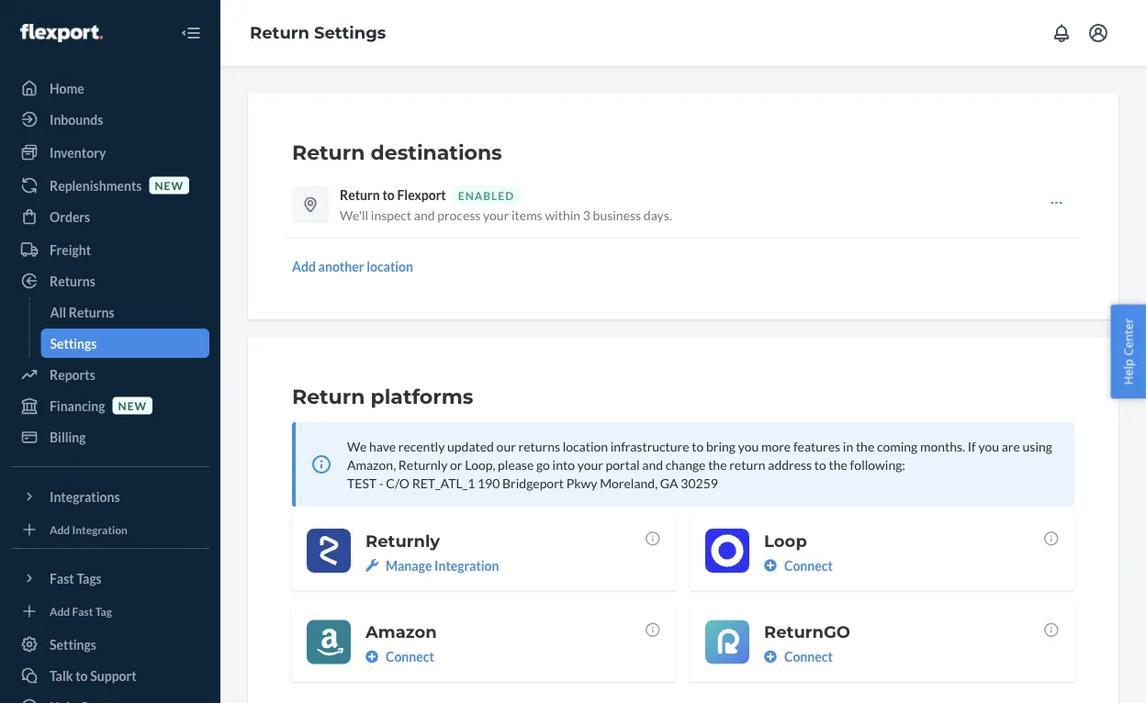 Task type: vqa. For each thing, say whether or not it's contained in the screenshot.
Shipments
no



Task type: describe. For each thing, give the bounding box(es) containing it.
reports link
[[11, 360, 209, 389]]

returns
[[518, 439, 560, 454]]

integration for manage integration
[[434, 558, 499, 574]]

flexport logo image
[[20, 24, 103, 42]]

ret_atl_1
[[412, 475, 475, 491]]

amazon
[[366, 622, 437, 642]]

c/o
[[386, 475, 410, 491]]

go
[[536, 457, 550, 473]]

tag
[[95, 605, 112, 618]]

connect button for loop
[[764, 557, 833, 575]]

return
[[729, 457, 766, 473]]

help center button
[[1111, 305, 1146, 399]]

2 you from the left
[[979, 439, 999, 454]]

help center
[[1120, 318, 1137, 385]]

add integration
[[50, 523, 128, 536]]

loop,
[[465, 457, 495, 473]]

1 vertical spatial settings link
[[11, 630, 209, 659]]

if
[[968, 439, 976, 454]]

plus circle image for 'connect' 'link'
[[764, 651, 777, 664]]

talk to support
[[50, 668, 137, 684]]

please
[[498, 457, 534, 473]]

connect for amazon
[[386, 649, 434, 665]]

manage integration
[[386, 558, 499, 574]]

open account menu image
[[1087, 22, 1109, 44]]

ga
[[660, 475, 678, 491]]

connect inside 'link'
[[784, 649, 833, 665]]

we'll inspect and process your items within 3 business days.
[[340, 207, 672, 223]]

test
[[347, 475, 377, 491]]

months.
[[920, 439, 965, 454]]

0 vertical spatial your
[[483, 207, 509, 223]]

moreland,
[[600, 475, 658, 491]]

0 vertical spatial settings link
[[41, 329, 209, 358]]

returns link
[[11, 266, 209, 296]]

recently
[[398, 439, 445, 454]]

flexport
[[397, 187, 446, 203]]

add fast tag link
[[11, 601, 209, 623]]

returngo
[[764, 622, 850, 642]]

fast inside dropdown button
[[50, 571, 74, 586]]

we have recently updated our returns location infrastructure to bring you more features in the coming months. if you are using amazon, returnly or loop, please go into your portal and change the return address to the following: test - c/o ret_atl_1 190 bridgeport pkwy moreland, ga 30259
[[347, 439, 1052, 491]]

open notifications image
[[1051, 22, 1073, 44]]

features
[[793, 439, 840, 454]]

location inside add another location button
[[367, 259, 413, 274]]

plus circle image
[[366, 651, 378, 664]]

we
[[347, 439, 367, 454]]

return settings link
[[250, 23, 386, 43]]

our
[[497, 439, 516, 454]]

to inside talk to support 'button'
[[75, 668, 88, 684]]

1 vertical spatial returns
[[69, 304, 114, 320]]

within
[[545, 207, 581, 223]]

financing
[[50, 398, 105, 414]]

tags
[[77, 571, 102, 586]]

0 vertical spatial and
[[414, 207, 435, 223]]

30259
[[681, 475, 718, 491]]

pkwy
[[566, 475, 597, 491]]

center
[[1120, 318, 1137, 356]]

new for financing
[[118, 399, 147, 412]]

all returns
[[50, 304, 114, 320]]

integrations
[[50, 489, 120, 505]]

wrench image
[[366, 559, 378, 572]]

orders
[[50, 209, 90, 225]]

coming
[[877, 439, 918, 454]]

and inside we have recently updated our returns location infrastructure to bring you more features in the coming months. if you are using amazon, returnly or loop, please go into your portal and change the return address to the following: test - c/o ret_atl_1 190 bridgeport pkwy moreland, ga 30259
[[642, 457, 663, 473]]

inventory
[[50, 145, 106, 160]]

fast tags
[[50, 571, 102, 586]]

add for add another location
[[292, 259, 316, 274]]

all returns link
[[41, 298, 209, 327]]

add for add fast tag
[[50, 605, 70, 618]]

bridgeport
[[502, 475, 564, 491]]

destinations
[[371, 140, 502, 165]]

integrations button
[[11, 482, 209, 512]]

1 horizontal spatial the
[[829, 457, 848, 473]]

days.
[[644, 207, 672, 223]]

to up change
[[692, 439, 704, 454]]

add fast tag
[[50, 605, 112, 618]]

1 you from the left
[[738, 439, 759, 454]]



Task type: locate. For each thing, give the bounding box(es) containing it.
1 vertical spatial settings
[[50, 336, 97, 351]]

add another location button
[[292, 257, 413, 276]]

1 horizontal spatial integration
[[434, 558, 499, 574]]

add another location
[[292, 259, 413, 274]]

connect link
[[764, 648, 1060, 666]]

return to flexport
[[340, 187, 446, 203]]

more
[[761, 439, 791, 454]]

returnly up manage
[[366, 531, 440, 551]]

1 vertical spatial your
[[577, 457, 603, 473]]

inventory link
[[11, 138, 209, 167]]

return for return to flexport
[[340, 187, 380, 203]]

returnly down recently
[[398, 457, 448, 473]]

0 vertical spatial new
[[155, 179, 184, 192]]

returnly
[[398, 457, 448, 473], [366, 531, 440, 551]]

1 vertical spatial plus circle image
[[764, 651, 777, 664]]

2 vertical spatial settings
[[50, 637, 96, 653]]

the right in
[[856, 439, 875, 454]]

and down flexport
[[414, 207, 435, 223]]

connect button down amazon
[[366, 648, 434, 666]]

1 plus circle image from the top
[[764, 559, 777, 572]]

following:
[[850, 457, 905, 473]]

portal
[[606, 457, 640, 473]]

returns right all
[[69, 304, 114, 320]]

in
[[843, 439, 853, 454]]

0 vertical spatial plus circle image
[[764, 559, 777, 572]]

2 plus circle image from the top
[[764, 651, 777, 664]]

billing link
[[11, 422, 209, 452]]

returnly inside we have recently updated our returns location infrastructure to bring you more features in the coming months. if you are using amazon, returnly or loop, please go into your portal and change the return address to the following: test - c/o ret_atl_1 190 bridgeport pkwy moreland, ga 30259
[[398, 457, 448, 473]]

plus circle image inside connect button
[[764, 559, 777, 572]]

1 vertical spatial add
[[50, 523, 70, 536]]

1 vertical spatial location
[[563, 439, 608, 454]]

add inside button
[[292, 259, 316, 274]]

1 horizontal spatial your
[[577, 457, 603, 473]]

into
[[553, 457, 575, 473]]

add left another
[[292, 259, 316, 274]]

return platforms
[[292, 384, 473, 409]]

plus circle image for connect button related to loop
[[764, 559, 777, 572]]

fast
[[50, 571, 74, 586], [72, 605, 93, 618]]

freight link
[[11, 235, 209, 265]]

your inside we have recently updated our returns location infrastructure to bring you more features in the coming months. if you are using amazon, returnly or loop, please go into your portal and change the return address to the following: test - c/o ret_atl_1 190 bridgeport pkwy moreland, ga 30259
[[577, 457, 603, 473]]

plus circle image
[[764, 559, 777, 572], [764, 651, 777, 664]]

1 horizontal spatial new
[[155, 179, 184, 192]]

0 vertical spatial settings
[[314, 23, 386, 43]]

your up pkwy
[[577, 457, 603, 473]]

0 horizontal spatial connect button
[[366, 648, 434, 666]]

2 vertical spatial add
[[50, 605, 70, 618]]

your down 'enabled'
[[483, 207, 509, 223]]

connect down amazon
[[386, 649, 434, 665]]

integration down the integrations dropdown button
[[72, 523, 128, 536]]

return destinations
[[292, 140, 502, 165]]

connect button down the loop
[[764, 557, 833, 575]]

location inside we have recently updated our returns location infrastructure to bring you more features in the coming months. if you are using amazon, returnly or loop, please go into your portal and change the return address to the following: test - c/o ret_atl_1 190 bridgeport pkwy moreland, ga 30259
[[563, 439, 608, 454]]

2 horizontal spatial the
[[856, 439, 875, 454]]

settings
[[314, 23, 386, 43], [50, 336, 97, 351], [50, 637, 96, 653]]

integration
[[72, 523, 128, 536], [434, 558, 499, 574]]

all
[[50, 304, 66, 320]]

integration right manage
[[434, 558, 499, 574]]

0 vertical spatial connect button
[[764, 557, 833, 575]]

0 horizontal spatial location
[[367, 259, 413, 274]]

reports
[[50, 367, 95, 383]]

location right another
[[367, 259, 413, 274]]

business
[[593, 207, 641, 223]]

talk
[[50, 668, 73, 684]]

0 horizontal spatial you
[[738, 439, 759, 454]]

1 vertical spatial connect button
[[366, 648, 434, 666]]

location up the into
[[563, 439, 608, 454]]

fast tags button
[[11, 564, 209, 593]]

integration for add integration
[[72, 523, 128, 536]]

home
[[50, 80, 84, 96]]

add for add integration
[[50, 523, 70, 536]]

bring
[[706, 439, 736, 454]]

platforms
[[371, 384, 473, 409]]

billing
[[50, 429, 86, 445]]

return for return destinations
[[292, 140, 365, 165]]

support
[[90, 668, 137, 684]]

address
[[768, 457, 812, 473]]

connect down returngo
[[784, 649, 833, 665]]

0 horizontal spatial integration
[[72, 523, 128, 536]]

we'll
[[340, 207, 368, 223]]

add down 'fast tags'
[[50, 605, 70, 618]]

have
[[369, 439, 396, 454]]

to right talk
[[75, 668, 88, 684]]

and
[[414, 207, 435, 223], [642, 457, 663, 473]]

new for replenishments
[[155, 179, 184, 192]]

location
[[367, 259, 413, 274], [563, 439, 608, 454]]

1 vertical spatial fast
[[72, 605, 93, 618]]

orders link
[[11, 202, 209, 231]]

new up orders link in the left of the page
[[155, 179, 184, 192]]

to
[[382, 187, 395, 203], [692, 439, 704, 454], [815, 457, 826, 473], [75, 668, 88, 684]]

add integration link
[[11, 519, 209, 541]]

close navigation image
[[180, 22, 202, 44]]

you up the return
[[738, 439, 759, 454]]

1 vertical spatial new
[[118, 399, 147, 412]]

0 horizontal spatial your
[[483, 207, 509, 223]]

enabled
[[458, 189, 514, 202]]

0 vertical spatial returns
[[50, 273, 95, 289]]

returns
[[50, 273, 95, 289], [69, 304, 114, 320]]

returns down freight
[[50, 273, 95, 289]]

1 vertical spatial returnly
[[366, 531, 440, 551]]

settings link up talk to support 'button'
[[11, 630, 209, 659]]

3
[[583, 207, 590, 223]]

help
[[1120, 359, 1137, 385]]

updated
[[447, 439, 494, 454]]

0 vertical spatial location
[[367, 259, 413, 274]]

the down bring
[[708, 457, 727, 473]]

integration inside button
[[434, 558, 499, 574]]

talk to support button
[[11, 661, 209, 691]]

manage integration button
[[366, 557, 499, 575]]

infrastructure
[[611, 439, 689, 454]]

inbounds link
[[11, 105, 209, 134]]

you right if
[[979, 439, 999, 454]]

0 horizontal spatial the
[[708, 457, 727, 473]]

1 horizontal spatial connect button
[[764, 557, 833, 575]]

1 vertical spatial and
[[642, 457, 663, 473]]

add down integrations
[[50, 523, 70, 536]]

add
[[292, 259, 316, 274], [50, 523, 70, 536], [50, 605, 70, 618]]

home link
[[11, 73, 209, 103]]

settings link down all returns link
[[41, 329, 209, 358]]

another
[[318, 259, 364, 274]]

process
[[437, 207, 481, 223]]

new
[[155, 179, 184, 192], [118, 399, 147, 412]]

fast left tags
[[50, 571, 74, 586]]

loop
[[764, 531, 807, 551]]

0 horizontal spatial and
[[414, 207, 435, 223]]

inspect
[[371, 207, 412, 223]]

connect button
[[764, 557, 833, 575], [366, 648, 434, 666]]

connect button for amazon
[[366, 648, 434, 666]]

plus circle image inside 'connect' 'link'
[[764, 651, 777, 664]]

the
[[856, 439, 875, 454], [708, 457, 727, 473], [829, 457, 848, 473]]

return settings
[[250, 23, 386, 43]]

-
[[379, 475, 384, 491]]

return for return settings
[[250, 23, 309, 43]]

connect down the loop
[[784, 558, 833, 574]]

change
[[666, 457, 706, 473]]

the down in
[[829, 457, 848, 473]]

plus circle image down returngo
[[764, 651, 777, 664]]

are
[[1002, 439, 1020, 454]]

to down "features"
[[815, 457, 826, 473]]

fast left tag
[[72, 605, 93, 618]]

inbounds
[[50, 112, 103, 127]]

new down reports link
[[118, 399, 147, 412]]

return for return platforms
[[292, 384, 365, 409]]

190
[[478, 475, 500, 491]]

amazon,
[[347, 457, 396, 473]]

connect for loop
[[784, 558, 833, 574]]

items
[[512, 207, 543, 223]]

or
[[450, 457, 462, 473]]

1 vertical spatial integration
[[434, 558, 499, 574]]

plus circle image down the loop
[[764, 559, 777, 572]]

manage
[[386, 558, 432, 574]]

0 horizontal spatial new
[[118, 399, 147, 412]]

0 vertical spatial fast
[[50, 571, 74, 586]]

1 horizontal spatial you
[[979, 439, 999, 454]]

1 horizontal spatial location
[[563, 439, 608, 454]]

and down infrastructure
[[642, 457, 663, 473]]

freight
[[50, 242, 91, 258]]

replenishments
[[50, 178, 142, 193]]

0 vertical spatial add
[[292, 259, 316, 274]]

connect
[[784, 558, 833, 574], [386, 649, 434, 665], [784, 649, 833, 665]]

using
[[1023, 439, 1052, 454]]

to up inspect
[[382, 187, 395, 203]]

1 horizontal spatial and
[[642, 457, 663, 473]]

settings link
[[41, 329, 209, 358], [11, 630, 209, 659]]

0 vertical spatial integration
[[72, 523, 128, 536]]

0 vertical spatial returnly
[[398, 457, 448, 473]]



